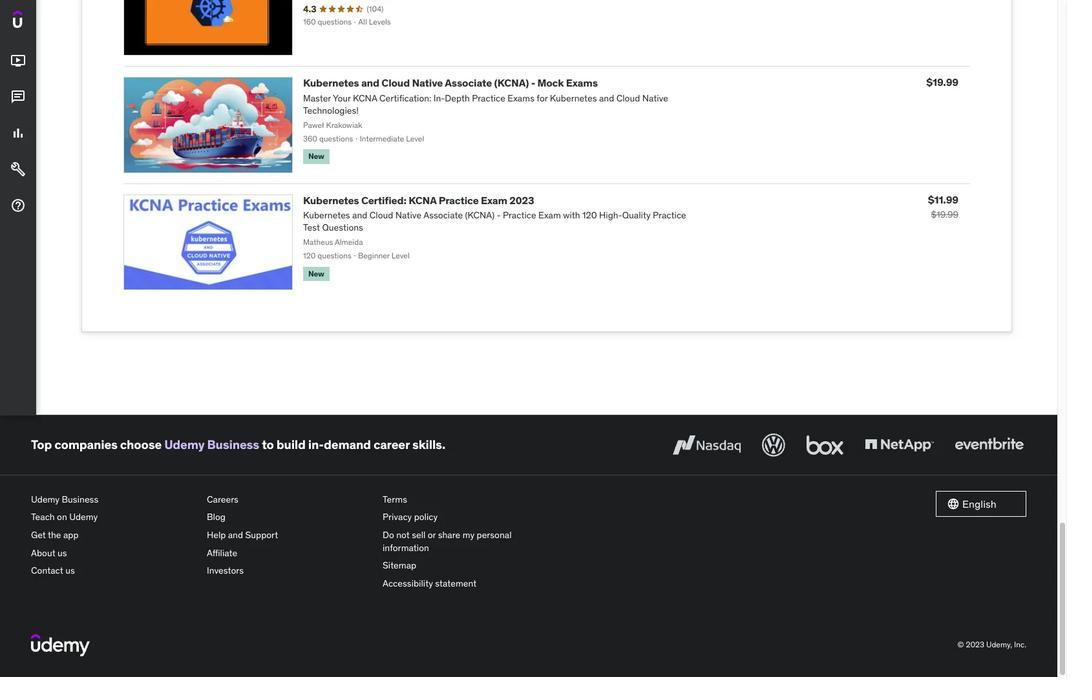 Task type: describe. For each thing, give the bounding box(es) containing it.
level for kcna
[[392, 251, 410, 260]]

beginner
[[358, 251, 390, 260]]

support
[[245, 530, 278, 541]]

small image
[[947, 498, 960, 511]]

app
[[63, 530, 79, 541]]

kubernetes and cloud native associate (kcna) - mock exams master your kcna certification: in-depth practice exams for kubernetes and cloud native technologies! paweł krakowiak
[[303, 77, 668, 130]]

0 vertical spatial questions
[[318, 17, 352, 27]]

2 horizontal spatial udemy
[[164, 437, 205, 453]]

choose
[[120, 437, 162, 453]]

$11.99
[[928, 193, 959, 206]]

beginner level
[[358, 251, 410, 260]]

1 vertical spatial us
[[65, 565, 75, 577]]

$19.99 inside $11.99 $19.99
[[931, 209, 959, 220]]

policy
[[414, 512, 438, 523]]

and right for
[[599, 92, 614, 104]]

get the app link
[[31, 527, 197, 545]]

my
[[463, 530, 475, 541]]

0 vertical spatial exams
[[566, 77, 598, 89]]

almeida
[[335, 237, 363, 247]]

not
[[396, 530, 410, 541]]

do not sell or share my personal information button
[[383, 527, 548, 557]]

on
[[57, 512, 67, 523]]

about us link
[[31, 545, 197, 563]]

eventbrite image
[[952, 431, 1027, 460]]

mock
[[538, 77, 564, 89]]

certified:
[[361, 194, 407, 207]]

information
[[383, 542, 429, 554]]

1 horizontal spatial business
[[207, 437, 259, 453]]

0 horizontal spatial exams
[[508, 92, 535, 104]]

or
[[428, 530, 436, 541]]

in-
[[308, 437, 324, 453]]

sitemap link
[[383, 557, 548, 575]]

kubernetes up your
[[303, 77, 359, 89]]

sitemap
[[383, 560, 416, 572]]

demand
[[324, 437, 371, 453]]

and up krakowiak
[[361, 77, 379, 89]]

©
[[958, 640, 964, 650]]

quality
[[622, 209, 651, 221]]

teach
[[31, 512, 55, 523]]

udemy,
[[987, 640, 1013, 650]]

with
[[563, 209, 580, 221]]

intermediate level
[[360, 134, 424, 143]]

do
[[383, 530, 394, 541]]

intermediate
[[360, 134, 404, 143]]

new for kubernetes and cloud native associate (kcna) - mock exams
[[308, 151, 324, 161]]

0 vertical spatial $19.99
[[927, 76, 959, 89]]

share
[[438, 530, 460, 541]]

kubernetes and cloud native associate (kcna) - mock exams link
[[303, 77, 598, 89]]

help
[[207, 530, 226, 541]]

1 vertical spatial cloud
[[617, 92, 640, 104]]

160 questions
[[303, 17, 352, 27]]

levels
[[369, 17, 391, 27]]

120 questions
[[303, 251, 352, 260]]

business inside the udemy business teach on udemy get the app about us contact us
[[62, 494, 98, 505]]

native inside kubernetes certified: kcna practice exam 2023 kubernetes and cloud native associate (kcna) - practice exam with 120 high-quality practice test questions matheus almeida
[[396, 209, 422, 221]]

3 medium image from the top
[[10, 198, 26, 213]]

new for kubernetes certified: kcna practice exam 2023
[[308, 269, 324, 278]]

level for cloud
[[406, 134, 424, 143]]

terms link
[[383, 491, 548, 509]]

contact
[[31, 565, 63, 577]]

4.3
[[303, 3, 316, 15]]

1 vertical spatial udemy business link
[[31, 491, 197, 509]]

kubernetes certified: kcna practice exam 2023 kubernetes and cloud native associate (kcna) - practice exam with 120 high-quality practice test questions matheus almeida
[[303, 194, 686, 247]]

investors
[[207, 565, 244, 577]]

0 vertical spatial us
[[58, 547, 67, 559]]

high-
[[599, 209, 622, 221]]

nasdaq image
[[670, 431, 744, 460]]

practice inside kubernetes and cloud native associate (kcna) - mock exams master your kcna certification: in-depth practice exams for kubernetes and cloud native technologies! paweł krakowiak
[[472, 92, 506, 104]]

skills.
[[412, 437, 445, 453]]

affiliate
[[207, 547, 237, 559]]

kubernetes down mock
[[550, 92, 597, 104]]

careers link
[[207, 491, 372, 509]]

terms privacy policy do not sell or share my personal information sitemap accessibility statement
[[383, 494, 512, 589]]

- inside kubernetes and cloud native associate (kcna) - mock exams master your kcna certification: in-depth practice exams for kubernetes and cloud native technologies! paweł krakowiak
[[531, 77, 535, 89]]

- inside kubernetes certified: kcna practice exam 2023 kubernetes and cloud native associate (kcna) - practice exam with 120 high-quality practice test questions matheus almeida
[[497, 209, 501, 221]]

0 vertical spatial native
[[412, 77, 443, 89]]

master
[[303, 92, 331, 104]]

0 vertical spatial exam
[[481, 194, 507, 207]]

teach on udemy link
[[31, 509, 197, 527]]

paweł
[[303, 120, 324, 130]]

all levels
[[358, 17, 391, 27]]



Task type: vqa. For each thing, say whether or not it's contained in the screenshot.
NEED
no



Task type: locate. For each thing, give the bounding box(es) containing it.
0 horizontal spatial exam
[[481, 194, 507, 207]]

business up on
[[62, 494, 98, 505]]

360 questions
[[303, 134, 353, 143]]

0 vertical spatial udemy
[[164, 437, 205, 453]]

udemy business teach on udemy get the app about us contact us
[[31, 494, 98, 577]]

questions down krakowiak
[[319, 134, 353, 143]]

0 vertical spatial medium image
[[10, 89, 26, 105]]

blog
[[207, 512, 226, 523]]

udemy up teach
[[31, 494, 60, 505]]

0 horizontal spatial 2023
[[510, 194, 534, 207]]

1 vertical spatial udemy
[[31, 494, 60, 505]]

privacy policy link
[[383, 509, 548, 527]]

(kcna) inside kubernetes certified: kcna practice exam 2023 kubernetes and cloud native associate (kcna) - practice exam with 120 high-quality practice test questions matheus almeida
[[465, 209, 495, 221]]

0 vertical spatial associate
[[445, 77, 492, 89]]

help and support link
[[207, 527, 372, 545]]

and up questions
[[352, 209, 367, 221]]

inc.
[[1014, 640, 1027, 650]]

2023
[[510, 194, 534, 207], [966, 640, 985, 650]]

about
[[31, 547, 55, 559]]

0 vertical spatial udemy business link
[[164, 437, 259, 453]]

statement
[[435, 578, 477, 589]]

120
[[583, 209, 597, 221], [303, 251, 316, 260]]

questions for and
[[319, 134, 353, 143]]

accessibility statement link
[[383, 575, 548, 593]]

cloud inside kubernetes certified: kcna practice exam 2023 kubernetes and cloud native associate (kcna) - practice exam with 120 high-quality practice test questions matheus almeida
[[370, 209, 393, 221]]

1 vertical spatial kcna
[[409, 194, 437, 207]]

us right about
[[58, 547, 67, 559]]

associate inside kubernetes and cloud native associate (kcna) - mock exams master your kcna certification: in-depth practice exams for kubernetes and cloud native technologies! paweł krakowiak
[[445, 77, 492, 89]]

(kcna) left mock
[[494, 77, 529, 89]]

english
[[963, 498, 997, 511]]

1 vertical spatial medium image
[[10, 162, 26, 177]]

120 inside kubernetes certified: kcna practice exam 2023 kubernetes and cloud native associate (kcna) - practice exam with 120 high-quality practice test questions matheus almeida
[[583, 209, 597, 221]]

udemy image
[[13, 10, 72, 32], [31, 634, 90, 657]]

build
[[276, 437, 306, 453]]

1 new from the top
[[308, 151, 324, 161]]

exam
[[481, 194, 507, 207], [539, 209, 561, 221]]

kcna inside kubernetes certified: kcna practice exam 2023 kubernetes and cloud native associate (kcna) - practice exam with 120 high-quality practice test questions matheus almeida
[[409, 194, 437, 207]]

1 vertical spatial new
[[308, 269, 324, 278]]

udemy
[[164, 437, 205, 453], [31, 494, 60, 505], [69, 512, 98, 523]]

questions
[[322, 222, 363, 234]]

associate down kubernetes certified: kcna practice exam 2023 link
[[424, 209, 463, 221]]

2 vertical spatial cloud
[[370, 209, 393, 221]]

0 horizontal spatial kcna
[[353, 92, 377, 104]]

2 vertical spatial native
[[396, 209, 422, 221]]

for
[[537, 92, 548, 104]]

us right "contact"
[[65, 565, 75, 577]]

0 vertical spatial medium image
[[10, 53, 26, 69]]

120 right with
[[583, 209, 597, 221]]

business left "to"
[[207, 437, 259, 453]]

1 vertical spatial level
[[392, 251, 410, 260]]

questions right 160
[[318, 17, 352, 27]]

0 vertical spatial business
[[207, 437, 259, 453]]

1 horizontal spatial exam
[[539, 209, 561, 221]]

level right intermediate
[[406, 134, 424, 143]]

0 vertical spatial 2023
[[510, 194, 534, 207]]

and inside careers blog help and support affiliate investors
[[228, 530, 243, 541]]

(kcna) down kubernetes certified: kcna practice exam 2023 link
[[465, 209, 495, 221]]

careers blog help and support affiliate investors
[[207, 494, 278, 577]]

1 vertical spatial questions
[[319, 134, 353, 143]]

1 vertical spatial exam
[[539, 209, 561, 221]]

privacy
[[383, 512, 412, 523]]

medium image
[[10, 53, 26, 69], [10, 162, 26, 177], [10, 198, 26, 213]]

and
[[361, 77, 379, 89], [599, 92, 614, 104], [352, 209, 367, 221], [228, 530, 243, 541]]

0 vertical spatial udemy image
[[13, 10, 72, 32]]

practice
[[472, 92, 506, 104], [439, 194, 479, 207], [503, 209, 536, 221], [653, 209, 686, 221]]

1 vertical spatial (kcna)
[[465, 209, 495, 221]]

1 horizontal spatial 120
[[583, 209, 597, 221]]

udemy business link up get the app link
[[31, 491, 197, 509]]

2 vertical spatial medium image
[[10, 198, 26, 213]]

krakowiak
[[326, 120, 362, 130]]

kubernetes
[[303, 77, 359, 89], [550, 92, 597, 104], [303, 194, 359, 207], [303, 209, 350, 221]]

in-
[[434, 92, 445, 104]]

matheus
[[303, 237, 333, 247]]

(kcna) inside kubernetes and cloud native associate (kcna) - mock exams master your kcna certification: in-depth practice exams for kubernetes and cloud native technologies! paweł krakowiak
[[494, 77, 529, 89]]

1 horizontal spatial udemy
[[69, 512, 98, 523]]

personal
[[477, 530, 512, 541]]

104 reviews element
[[367, 4, 384, 15]]

top companies choose udemy business to build in-demand career skills.
[[31, 437, 445, 453]]

medium image
[[10, 89, 26, 105], [10, 126, 26, 141]]

-
[[531, 77, 535, 89], [497, 209, 501, 221]]

and inside kubernetes certified: kcna practice exam 2023 kubernetes and cloud native associate (kcna) - practice exam with 120 high-quality practice test questions matheus almeida
[[352, 209, 367, 221]]

0 vertical spatial 120
[[583, 209, 597, 221]]

native
[[412, 77, 443, 89], [642, 92, 668, 104], [396, 209, 422, 221]]

0 vertical spatial cloud
[[382, 77, 410, 89]]

kcna right certified:
[[409, 194, 437, 207]]

new down 360
[[308, 151, 324, 161]]

2 new from the top
[[308, 269, 324, 278]]

0 horizontal spatial 120
[[303, 251, 316, 260]]

1 vertical spatial 2023
[[966, 640, 985, 650]]

exams left for
[[508, 92, 535, 104]]

career
[[374, 437, 410, 453]]

new down 120 questions
[[308, 269, 324, 278]]

kubernetes up questions
[[303, 194, 359, 207]]

0 horizontal spatial business
[[62, 494, 98, 505]]

the
[[48, 530, 61, 541]]

questions
[[318, 17, 352, 27], [319, 134, 353, 143], [318, 251, 352, 260]]

depth
[[445, 92, 470, 104]]

1 vertical spatial associate
[[424, 209, 463, 221]]

volkswagen image
[[760, 431, 788, 460]]

1 vertical spatial exams
[[508, 92, 535, 104]]

1 vertical spatial native
[[642, 92, 668, 104]]

udemy business link
[[164, 437, 259, 453], [31, 491, 197, 509]]

1 horizontal spatial exams
[[566, 77, 598, 89]]

(104)
[[367, 4, 384, 13]]

0 vertical spatial level
[[406, 134, 424, 143]]

1 horizontal spatial kcna
[[409, 194, 437, 207]]

investors link
[[207, 563, 372, 580]]

sell
[[412, 530, 426, 541]]

kcna
[[353, 92, 377, 104], [409, 194, 437, 207]]

1 medium image from the top
[[10, 89, 26, 105]]

udemy right on
[[69, 512, 98, 523]]

blog link
[[207, 509, 372, 527]]

1 medium image from the top
[[10, 53, 26, 69]]

terms
[[383, 494, 407, 505]]

1 horizontal spatial -
[[531, 77, 535, 89]]

1 horizontal spatial 2023
[[966, 640, 985, 650]]

160
[[303, 17, 316, 27]]

udemy business link up careers
[[164, 437, 259, 453]]

1 vertical spatial business
[[62, 494, 98, 505]]

360
[[303, 134, 317, 143]]

exams
[[566, 77, 598, 89], [508, 92, 535, 104]]

to
[[262, 437, 274, 453]]

and right the help
[[228, 530, 243, 541]]

udemy right choose
[[164, 437, 205, 453]]

get
[[31, 530, 46, 541]]

1 vertical spatial udemy image
[[31, 634, 90, 657]]

careers
[[207, 494, 239, 505]]

120 down matheus
[[303, 251, 316, 260]]

2 vertical spatial questions
[[318, 251, 352, 260]]

test
[[303, 222, 320, 234]]

us
[[58, 547, 67, 559], [65, 565, 75, 577]]

0 vertical spatial kcna
[[353, 92, 377, 104]]

associate up depth
[[445, 77, 492, 89]]

kcna inside kubernetes and cloud native associate (kcna) - mock exams master your kcna certification: in-depth practice exams for kubernetes and cloud native technologies! paweł krakowiak
[[353, 92, 377, 104]]

accessibility
[[383, 578, 433, 589]]

affiliate link
[[207, 545, 372, 563]]

english button
[[936, 491, 1027, 517]]

questions for certified:
[[318, 251, 352, 260]]

technologies!
[[303, 105, 359, 116]]

2 medium image from the top
[[10, 126, 26, 141]]

0 vertical spatial (kcna)
[[494, 77, 529, 89]]

all
[[358, 17, 367, 27]]

companies
[[54, 437, 118, 453]]

1 vertical spatial medium image
[[10, 126, 26, 141]]

2 medium image from the top
[[10, 162, 26, 177]]

new
[[308, 151, 324, 161], [308, 269, 324, 278]]

kubernetes up test at the top of page
[[303, 209, 350, 221]]

kubernetes certified: kcna practice exam 2023 link
[[303, 194, 534, 207]]

your
[[333, 92, 351, 104]]

1 vertical spatial $19.99
[[931, 209, 959, 220]]

kcna right your
[[353, 92, 377, 104]]

certification:
[[379, 92, 432, 104]]

questions down the almeida
[[318, 251, 352, 260]]

level right beginner
[[392, 251, 410, 260]]

1 vertical spatial -
[[497, 209, 501, 221]]

$11.99 $19.99
[[928, 193, 959, 220]]

contact us link
[[31, 563, 197, 580]]

associate inside kubernetes certified: kcna practice exam 2023 kubernetes and cloud native associate (kcna) - practice exam with 120 high-quality practice test questions matheus almeida
[[424, 209, 463, 221]]

0 vertical spatial new
[[308, 151, 324, 161]]

1 vertical spatial 120
[[303, 251, 316, 260]]

0 horizontal spatial udemy
[[31, 494, 60, 505]]

exams right mock
[[566, 77, 598, 89]]

2023 inside kubernetes certified: kcna practice exam 2023 kubernetes and cloud native associate (kcna) - practice exam with 120 high-quality practice test questions matheus almeida
[[510, 194, 534, 207]]

(kcna)
[[494, 77, 529, 89], [465, 209, 495, 221]]

2 vertical spatial udemy
[[69, 512, 98, 523]]

0 horizontal spatial -
[[497, 209, 501, 221]]

0 vertical spatial -
[[531, 77, 535, 89]]

box image
[[804, 431, 847, 460]]

business
[[207, 437, 259, 453], [62, 494, 98, 505]]

© 2023 udemy, inc.
[[958, 640, 1027, 650]]

netapp image
[[862, 431, 937, 460]]

top
[[31, 437, 52, 453]]



